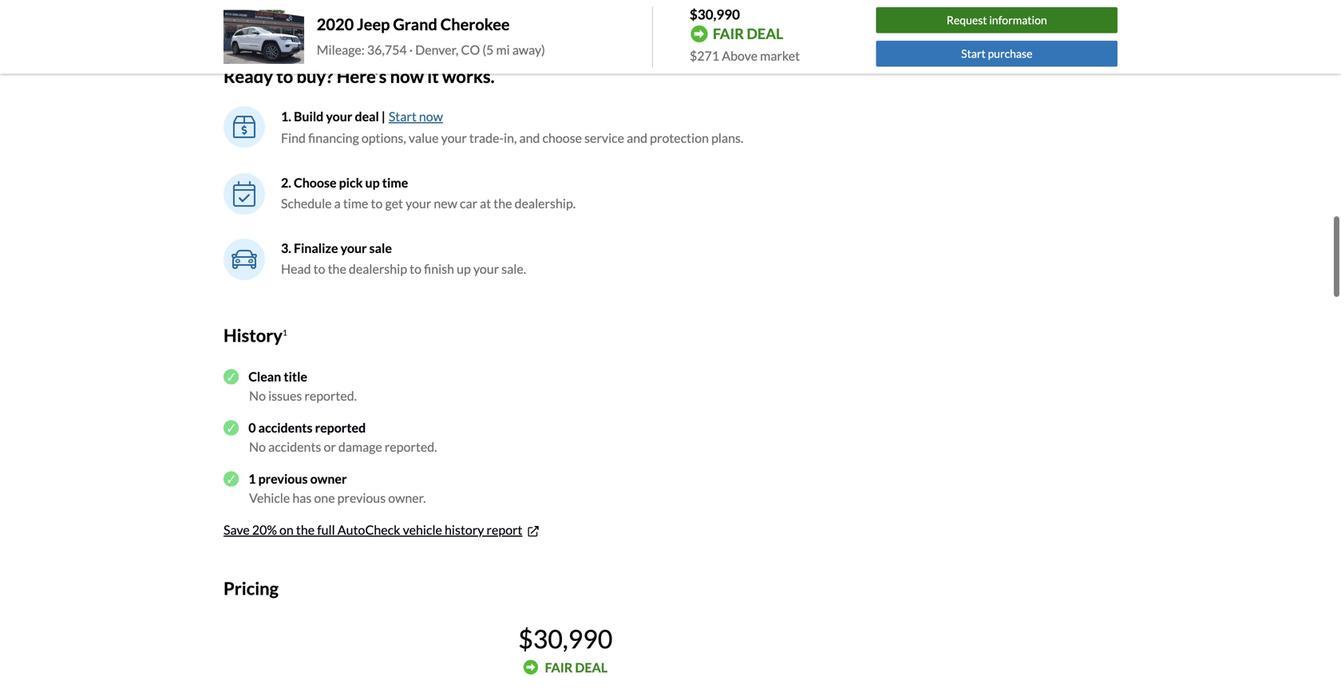 Task type: locate. For each thing, give the bounding box(es) containing it.
fair deal
[[545, 660, 608, 675]]

denver,
[[415, 42, 459, 57]]

1 horizontal spatial previous
[[337, 490, 386, 506]]

$271 above market
[[690, 48, 800, 63]]

seats
[[269, 10, 299, 26]]

information
[[989, 13, 1047, 27]]

vdpcheck image left 0
[[224, 420, 239, 435]]

$30,990 up fair
[[690, 6, 740, 22]]

clean
[[248, 369, 281, 384]]

autocheck
[[338, 522, 400, 538]]

has
[[293, 490, 312, 506]]

3.
[[281, 240, 291, 256]]

$30,990 up 'fair'
[[518, 623, 613, 654]]

0 horizontal spatial deal
[[355, 109, 379, 124]]

co
[[461, 42, 480, 57]]

1 vertical spatial the
[[328, 261, 346, 277]]

and right "in,"
[[519, 130, 540, 146]]

0 vertical spatial time
[[382, 175, 408, 190]]

sale.
[[502, 261, 526, 277]]

2 vdpcheck image from the top
[[224, 471, 239, 487]]

up inside 2. choose pick up time schedule a time to get your new car at the dealership.
[[365, 175, 380, 190]]

1 vertical spatial start
[[389, 109, 417, 124]]

the right at on the top
[[494, 196, 512, 211]]

to
[[276, 66, 293, 87], [371, 196, 383, 211], [313, 261, 325, 277], [410, 261, 422, 277]]

accidents down the issues
[[258, 420, 313, 435]]

start
[[961, 47, 986, 60], [389, 109, 417, 124]]

history
[[445, 522, 484, 538]]

time up get
[[382, 175, 408, 190]]

the
[[494, 196, 512, 211], [328, 261, 346, 277], [296, 522, 315, 538]]

schedule
[[281, 196, 332, 211]]

no down 0
[[249, 439, 266, 455]]

no for no issues reported.
[[249, 388, 266, 403]]

1 horizontal spatial and
[[627, 130, 648, 146]]

deal right 'fair'
[[575, 660, 608, 675]]

your left sale
[[341, 240, 367, 256]]

0 vertical spatial accidents
[[258, 420, 313, 435]]

pick
[[339, 175, 363, 190]]

accidents for reported
[[258, 420, 313, 435]]

1 up 'clean title' at the left bottom of page
[[283, 328, 287, 338]]

here's
[[337, 66, 387, 87]]

financing
[[308, 130, 359, 146]]

ready
[[224, 66, 273, 87]]

start down 'request' on the top right of page
[[961, 47, 986, 60]]

0 vertical spatial start
[[961, 47, 986, 60]]

fair
[[713, 25, 744, 42]]

20%
[[252, 522, 277, 538]]

$30,990
[[690, 6, 740, 22], [518, 623, 613, 654]]

your
[[326, 109, 352, 124], [441, 130, 467, 146], [406, 196, 431, 211], [341, 240, 367, 256], [473, 261, 499, 277]]

reported. up reported
[[304, 388, 357, 403]]

0 vertical spatial 1
[[283, 328, 287, 338]]

the down finalize
[[328, 261, 346, 277]]

1
[[283, 328, 287, 338], [248, 471, 256, 487]]

to left get
[[371, 196, 383, 211]]

0 horizontal spatial previous
[[258, 471, 308, 487]]

0 horizontal spatial the
[[296, 522, 315, 538]]

1 vertical spatial time
[[343, 196, 368, 211]]

1 no from the top
[[249, 388, 266, 403]]

1 inside the 'history 1'
[[283, 328, 287, 338]]

0 vertical spatial $30,990
[[690, 6, 740, 22]]

vdpcheck image
[[224, 420, 239, 435], [224, 471, 239, 487]]

up
[[365, 175, 380, 190], [457, 261, 471, 277]]

reported. right damage
[[385, 439, 437, 455]]

$30,990 for fair deal
[[518, 623, 613, 654]]

0 vertical spatial the
[[494, 196, 512, 211]]

time right a
[[343, 196, 368, 211]]

grand
[[393, 15, 437, 34]]

0 vertical spatial no
[[249, 388, 266, 403]]

2020 jeep grand cherokee mileage: 36,754 · denver, co (5 mi away)
[[317, 15, 545, 57]]

1 horizontal spatial 1
[[283, 328, 287, 338]]

title
[[284, 369, 307, 384]]

previous up autocheck
[[337, 490, 386, 506]]

up right pick at left
[[365, 175, 380, 190]]

1 vertical spatial no
[[249, 439, 266, 455]]

it
[[427, 66, 439, 87]]

car
[[460, 196, 477, 211]]

deal
[[747, 25, 783, 42]]

1 up vehicle
[[248, 471, 256, 487]]

at
[[480, 196, 491, 211]]

deal left "|"
[[355, 109, 379, 124]]

previous
[[258, 471, 308, 487], [337, 490, 386, 506]]

a
[[334, 196, 341, 211]]

up right finish
[[457, 261, 471, 277]]

0 horizontal spatial start
[[389, 109, 417, 124]]

1 vertical spatial up
[[457, 261, 471, 277]]

1 horizontal spatial reported.
[[385, 439, 437, 455]]

1 vertical spatial vdpcheck image
[[224, 471, 239, 487]]

0 horizontal spatial $30,990
[[518, 623, 613, 654]]

1 horizontal spatial $30,990
[[690, 6, 740, 22]]

·
[[409, 42, 413, 57]]

and right service
[[627, 130, 648, 146]]

vdpcheck image for 1 previous owner
[[224, 471, 239, 487]]

2 vertical spatial the
[[296, 522, 315, 538]]

0 vertical spatial deal
[[355, 109, 379, 124]]

1 vertical spatial $30,990
[[518, 623, 613, 654]]

start inside button
[[961, 47, 986, 60]]

no
[[249, 388, 266, 403], [249, 439, 266, 455]]

2 no from the top
[[249, 439, 266, 455]]

no down clean
[[249, 388, 266, 403]]

1 horizontal spatial time
[[382, 175, 408, 190]]

previous up vehicle
[[258, 471, 308, 487]]

the inside save 20% on the full autocheck vehicle history report link
[[296, 522, 315, 538]]

find
[[281, 130, 306, 146]]

choose
[[294, 175, 337, 190]]

report
[[487, 522, 523, 538]]

0 horizontal spatial time
[[343, 196, 368, 211]]

1 horizontal spatial the
[[328, 261, 346, 277]]

1 vertical spatial 1
[[248, 471, 256, 487]]

or
[[324, 439, 336, 455]]

save 20% on the full autocheck vehicle history report image
[[526, 524, 541, 539]]

damage
[[338, 439, 382, 455]]

reported.
[[304, 388, 357, 403], [385, 439, 437, 455]]

0 horizontal spatial up
[[365, 175, 380, 190]]

your up the financing
[[326, 109, 352, 124]]

0 horizontal spatial reported.
[[304, 388, 357, 403]]

1 horizontal spatial deal
[[575, 660, 608, 675]]

issues
[[268, 388, 302, 403]]

start right "|"
[[389, 109, 417, 124]]

no accidents or damage reported.
[[249, 439, 437, 455]]

1 horizontal spatial up
[[457, 261, 471, 277]]

1 horizontal spatial start
[[961, 47, 986, 60]]

0 vertical spatial up
[[365, 175, 380, 190]]

0 accidents reported
[[248, 420, 366, 435]]

accidents down 0 accidents reported
[[268, 439, 321, 455]]

your right get
[[406, 196, 431, 211]]

1 vertical spatial accidents
[[268, 439, 321, 455]]

1 vertical spatial previous
[[337, 490, 386, 506]]

2 horizontal spatial the
[[494, 196, 512, 211]]

0 vertical spatial vdpcheck image
[[224, 420, 239, 435]]

deal
[[355, 109, 379, 124], [575, 660, 608, 675]]

deal inside 1. build your deal | start now find financing options, value your trade-in, and choose service and protection plans.
[[355, 109, 379, 124]]

2020 jeep grand cherokee image
[[224, 10, 304, 64]]

vdpcheck image up save
[[224, 471, 239, 487]]

3. finalize your sale head to the dealership to finish up your sale.
[[281, 240, 526, 277]]

0 horizontal spatial and
[[519, 130, 540, 146]]

1 vertical spatial deal
[[575, 660, 608, 675]]

the right on
[[296, 522, 315, 538]]

accidents for or
[[268, 439, 321, 455]]

1 vdpcheck image from the top
[[224, 420, 239, 435]]

leather seats
[[224, 10, 299, 26]]



Task type: vqa. For each thing, say whether or not it's contained in the screenshot.
show within the Button
no



Task type: describe. For each thing, give the bounding box(es) containing it.
vehicle has one previous owner.
[[249, 490, 426, 506]]

$271
[[690, 48, 719, 63]]

trade-
[[469, 130, 504, 146]]

history
[[224, 325, 283, 346]]

mileage:
[[317, 42, 365, 57]]

finalize
[[294, 240, 338, 256]]

plans.
[[711, 130, 744, 146]]

finish
[[424, 261, 454, 277]]

vdpcheck image for 0 accidents reported
[[224, 420, 239, 435]]

owner.
[[388, 490, 426, 506]]

0 vertical spatial reported.
[[304, 388, 357, 403]]

up inside 3. finalize your sale head to the dealership to finish up your sale.
[[457, 261, 471, 277]]

build
[[294, 109, 324, 124]]

cherokee
[[441, 15, 510, 34]]

history 1
[[224, 325, 287, 346]]

0 vertical spatial previous
[[258, 471, 308, 487]]

pricing
[[224, 578, 279, 599]]

clean title
[[248, 369, 307, 384]]

jeep
[[357, 15, 390, 34]]

2020
[[317, 15, 354, 34]]

dealership.
[[515, 196, 576, 211]]

mi
[[496, 42, 510, 57]]

above
[[722, 48, 758, 63]]

in,
[[504, 130, 517, 146]]

|
[[382, 109, 385, 124]]

fair
[[545, 660, 573, 675]]

2 and from the left
[[627, 130, 648, 146]]

vehicle
[[403, 522, 442, 538]]

choose
[[543, 130, 582, 146]]

head
[[281, 261, 311, 277]]

your inside 2. choose pick up time schedule a time to get your new car at the dealership.
[[406, 196, 431, 211]]

no issues reported.
[[249, 388, 357, 403]]

save 20% on the full autocheck vehicle history report
[[224, 522, 523, 538]]

start inside 1. build your deal | start now find financing options, value your trade-in, and choose service and protection plans.
[[389, 109, 417, 124]]

start now button
[[388, 106, 444, 127]]

dealership
[[349, 261, 407, 277]]

1 vertical spatial reported.
[[385, 439, 437, 455]]

market
[[760, 48, 800, 63]]

the inside 2. choose pick up time schedule a time to get your new car at the dealership.
[[494, 196, 512, 211]]

1. build your deal | start now find financing options, value your trade-in, and choose service and protection plans.
[[281, 109, 744, 146]]

sale
[[369, 240, 392, 256]]

leather
[[224, 10, 267, 26]]

buy?
[[297, 66, 333, 87]]

start purchase
[[961, 47, 1033, 60]]

no for no accidents or damage reported.
[[249, 439, 266, 455]]

0 horizontal spatial 1
[[248, 471, 256, 487]]

start purchase button
[[876, 41, 1118, 67]]

your left sale.
[[473, 261, 499, 277]]

your right value
[[441, 130, 467, 146]]

vehicle
[[249, 490, 290, 506]]

save 20% on the full autocheck vehicle history report link
[[224, 522, 541, 539]]

ready to buy? here's how it works.
[[224, 66, 495, 87]]

1 and from the left
[[519, 130, 540, 146]]

1.
[[281, 109, 291, 124]]

the inside 3. finalize your sale head to the dealership to finish up your sale.
[[328, 261, 346, 277]]

1 previous owner
[[248, 471, 347, 487]]

request
[[947, 13, 987, 27]]

sunroof/moonroof
[[498, 10, 604, 26]]

get
[[385, 196, 403, 211]]

value
[[409, 130, 439, 146]]

options,
[[362, 130, 406, 146]]

36,754
[[367, 42, 407, 57]]

protection
[[650, 130, 709, 146]]

request information
[[947, 13, 1047, 27]]

how
[[390, 66, 424, 87]]

new
[[434, 196, 457, 211]]

now
[[419, 109, 443, 124]]

2. choose pick up time schedule a time to get your new car at the dealership.
[[281, 175, 576, 211]]

away)
[[512, 42, 545, 57]]

$30,990 for $271
[[690, 6, 740, 22]]

owner
[[310, 471, 347, 487]]

works.
[[442, 66, 495, 87]]

2.
[[281, 175, 291, 190]]

purchase
[[988, 47, 1033, 60]]

vdpcheck image
[[224, 369, 239, 384]]

one
[[314, 490, 335, 506]]

service
[[585, 130, 624, 146]]

reported
[[315, 420, 366, 435]]

0
[[248, 420, 256, 435]]

to left buy?
[[276, 66, 293, 87]]

(5
[[483, 42, 494, 57]]

on
[[279, 522, 294, 538]]

to down finalize
[[313, 261, 325, 277]]

fair deal image
[[523, 660, 539, 675]]

to inside 2. choose pick up time schedule a time to get your new car at the dealership.
[[371, 196, 383, 211]]

save
[[224, 522, 250, 538]]

to left finish
[[410, 261, 422, 277]]

full
[[317, 522, 335, 538]]

fair deal
[[713, 25, 783, 42]]



